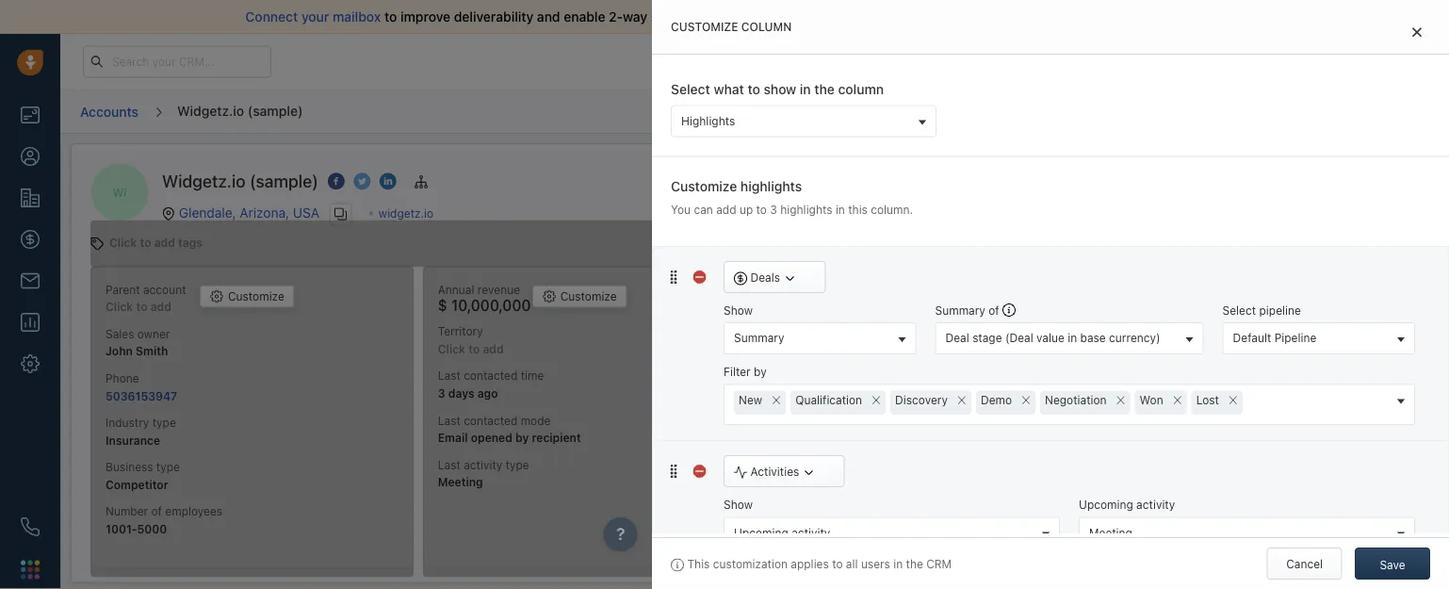 Task type: describe. For each thing, give the bounding box(es) containing it.
select for select what to show in the column
[[671, 82, 710, 97]]

facebook circled image
[[328, 171, 345, 191]]

save button
[[1355, 548, 1431, 580]]

× button for qualification
[[867, 388, 886, 410]]

your
[[302, 9, 329, 25]]

customize
[[671, 20, 739, 33]]

freshworks switcher image
[[21, 560, 40, 579]]

stage
[[973, 332, 1002, 345]]

save
[[1380, 558, 1406, 571]]

summary of
[[936, 304, 1000, 317]]

0 vertical spatial widgetz.io (sample)
[[177, 103, 303, 118]]

you
[[671, 203, 691, 216]]

enable
[[564, 9, 606, 25]]

customize for second customize button from the left
[[561, 290, 617, 303]]

smith
[[1166, 522, 1192, 533]]

mailbox
[[333, 9, 381, 25]]

call link
[[862, 96, 920, 128]]

negotiation
[[1045, 394, 1107, 407]]

lost
[[1197, 394, 1220, 407]]

1 vertical spatial highlights
[[781, 203, 833, 216]]

deal stage (deal value in base currency) button
[[936, 323, 1204, 355]]

select pipeline
[[1223, 304, 1301, 317]]

deals
[[751, 270, 780, 284]]

applies
[[791, 557, 829, 570]]

summary for summary of
[[936, 304, 986, 317]]

upcoming inside button
[[734, 526, 789, 539]]

value
[[1037, 332, 1065, 345]]

conversations.
[[737, 9, 828, 25]]

click to add tags
[[109, 236, 203, 249]]

(deal
[[1006, 332, 1034, 345]]

× for qualification
[[872, 388, 882, 409]]

3
[[770, 203, 777, 216]]

1 vertical spatial column
[[838, 82, 884, 97]]

down arrow image for activities
[[803, 466, 816, 479]]

sync
[[651, 9, 680, 25]]

large
[[1208, 479, 1235, 492]]

glendale,
[[179, 205, 236, 220]]

deal
[[946, 332, 970, 345]]

users
[[861, 557, 891, 570]]

this
[[849, 203, 868, 216]]

base
[[1081, 332, 1106, 345]]

connect your mailbox to improve deliverability and enable 2-way sync of email conversations.
[[245, 9, 828, 25]]

move image
[[667, 465, 681, 478]]

deliverability
[[454, 9, 534, 25]]

cancel button
[[1267, 548, 1343, 580]]

improve
[[401, 9, 451, 25]]

currency)
[[1109, 332, 1161, 345]]

activities
[[751, 465, 800, 478]]

2 customize button from the left
[[532, 285, 627, 308]]

customize highlights you can add up to 3 highlights in this column.
[[671, 178, 913, 216]]

twitter circled image
[[354, 171, 371, 191]]

add inside customize highlights you can add up to 3 highlights in this column.
[[716, 203, 737, 216]]

× button for new
[[767, 388, 786, 410]]

accounts link
[[79, 97, 140, 126]]

phone image
[[21, 517, 40, 536]]

insurance
[[1238, 479, 1290, 492]]

close image
[[1413, 26, 1422, 37]]

deals button
[[724, 261, 826, 293]]

upcoming activity inside button
[[734, 526, 831, 539]]

this customization applies to all users in the crm
[[688, 557, 952, 570]]

way
[[623, 9, 648, 25]]

hide tags button
[[711, 232, 800, 255]]

of inside dialog
[[989, 304, 1000, 317]]

activity inside button
[[792, 526, 831, 539]]

× for new
[[772, 388, 782, 409]]

dialog containing ×
[[652, 0, 1450, 589]]

to right click
[[140, 236, 151, 249]]

hide
[[739, 237, 764, 250]]

new
[[739, 394, 763, 407]]

× for discovery
[[957, 388, 967, 409]]

customize column
[[671, 20, 792, 33]]

in right show
[[800, 82, 811, 97]]

usa
[[293, 205, 320, 220]]

customization
[[713, 557, 788, 570]]

glendale, arizona, usa link
[[179, 205, 320, 220]]

john smith
[[1141, 522, 1192, 533]]

1 customize button from the left
[[200, 285, 295, 308]]

show
[[764, 82, 797, 97]]

demo
[[981, 394, 1012, 407]]

crm
[[927, 557, 952, 570]]

customize for 1st customize button
[[228, 290, 284, 303]]

filter
[[724, 365, 751, 379]]

activities button
[[724, 455, 845, 487]]

deal stage (deal value in base currency)
[[946, 332, 1161, 345]]

pipeline
[[1275, 332, 1317, 345]]

to inside customize highlights you can add up to 3 highlights in this column.
[[756, 203, 767, 216]]

connect your mailbox link
[[245, 9, 385, 25]]

team
[[1204, 495, 1231, 509]]

show for upcoming activity
[[724, 498, 753, 511]]

select for select pipeline
[[1223, 304, 1257, 317]]

meeting button
[[1079, 517, 1416, 549]]

100
[[1380, 479, 1399, 492]]

with
[[1345, 479, 1367, 492]]

× button for discovery
[[953, 388, 972, 410]]

is
[[1187, 479, 1196, 492]]

up
[[740, 203, 753, 216]]

pipeline
[[1260, 304, 1301, 317]]

in inside customize highlights you can add up to 3 highlights in this column.
[[836, 203, 845, 216]]

linkedin circled image
[[380, 171, 397, 191]]

× for demo
[[1021, 388, 1031, 409]]

0 vertical spatial activity
[[1137, 498, 1176, 511]]

can
[[694, 203, 713, 216]]

summary for summary
[[734, 332, 785, 345]]

0 vertical spatial upcoming activity
[[1079, 498, 1176, 511]]

john
[[1141, 522, 1163, 533]]



Task type: locate. For each thing, give the bounding box(es) containing it.
company
[[1293, 479, 1341, 492]]

(sample) up 'arizona,'
[[250, 171, 318, 191]]

× button left won
[[1112, 388, 1131, 410]]

1 vertical spatial the
[[906, 557, 923, 570]]

click
[[109, 236, 137, 249]]

tags
[[178, 236, 203, 249], [767, 237, 790, 250]]

select up highlights in the top of the page
[[671, 82, 710, 97]]

in right users
[[894, 557, 903, 570]]

month
[[1135, 535, 1163, 546]]

1 vertical spatial activity
[[792, 526, 831, 539]]

in inside deal stage (deal value in base currency) button
[[1068, 332, 1078, 345]]

select
[[671, 82, 710, 97], [1223, 304, 1257, 317]]

down arrow image inside activities button
[[803, 466, 816, 479]]

show down deals at right top
[[724, 304, 753, 317]]

summary up by
[[734, 332, 785, 345]]

cancel
[[1287, 557, 1323, 570]]

1 horizontal spatial column
[[838, 82, 884, 97]]

summary inside button
[[734, 332, 785, 345]]

widgetz.io
[[177, 103, 244, 118], [162, 171, 246, 191]]

default pipeline
[[1233, 332, 1317, 345]]

6 × from the left
[[1173, 388, 1183, 409]]

a left 100
[[1370, 479, 1376, 492]]

widgetz.io (sample)
[[177, 103, 303, 118], [162, 171, 318, 191]]

email
[[700, 9, 733, 25]]

a right is
[[1199, 479, 1205, 492]]

1 vertical spatial upcoming
[[734, 526, 789, 539]]

summary button
[[724, 323, 917, 355]]

upcoming up meeting on the bottom right of the page
[[1079, 498, 1134, 511]]

0 vertical spatial select
[[671, 82, 710, 97]]

1 horizontal spatial of
[[989, 304, 1000, 317]]

column right email
[[742, 20, 792, 33]]

column up highlights button
[[838, 82, 884, 97]]

upcoming up the customization
[[734, 526, 789, 539]]

2 horizontal spatial customize
[[671, 178, 737, 194]]

0 horizontal spatial tags
[[178, 236, 203, 249]]

× button for demo
[[1017, 388, 1036, 410]]

highlights button
[[671, 105, 937, 137]]

× button right won
[[1168, 388, 1187, 410]]

the
[[815, 82, 835, 97], [906, 557, 923, 570]]

0 horizontal spatial upcoming activity
[[734, 526, 831, 539]]

widgetz.io (sample) down search your crm... text box
[[177, 103, 303, 118]]

None search field
[[1243, 391, 1267, 410]]

0 vertical spatial (sample)
[[248, 103, 303, 118]]

highlights right 3
[[781, 203, 833, 216]]

3 × from the left
[[957, 388, 967, 409]]

0 horizontal spatial of
[[684, 9, 696, 25]]

0 vertical spatial the
[[815, 82, 835, 97]]

add right click
[[154, 236, 175, 249]]

× button left demo on the bottom of the page
[[953, 388, 972, 410]]

0 horizontal spatial a
[[1127, 535, 1132, 546]]

upcoming
[[1079, 498, 1134, 511], [734, 526, 789, 539]]

× for negotiation
[[1116, 388, 1126, 409]]

5 × button from the left
[[1112, 388, 1131, 410]]

upcoming activity up meeting on the bottom right of the page
[[1079, 498, 1176, 511]]

2 × button from the left
[[867, 388, 886, 410]]

activity
[[1137, 498, 1176, 511], [792, 526, 831, 539]]

1 vertical spatial of
[[989, 304, 1000, 317]]

select what to show in the column
[[671, 82, 884, 97]]

a
[[1199, 479, 1205, 492], [1370, 479, 1376, 492], [1127, 535, 1132, 546]]

0 horizontal spatial the
[[815, 82, 835, 97]]

highlights
[[682, 114, 735, 127]]

× right lost
[[1229, 388, 1239, 409]]

0 vertical spatial column
[[742, 20, 792, 33]]

1 × button from the left
[[767, 388, 786, 410]]

4 × from the left
[[1021, 388, 1031, 409]]

a month ago
[[1127, 535, 1183, 546]]

show down activities
[[724, 498, 753, 511]]

to right what
[[748, 82, 760, 97]]

1 vertical spatial down arrow image
[[803, 466, 816, 479]]

glendale, arizona, usa
[[179, 205, 320, 220]]

add left up
[[716, 203, 737, 216]]

2-
[[609, 9, 623, 25]]

to
[[385, 9, 397, 25], [748, 82, 760, 97], [756, 203, 767, 216], [140, 236, 151, 249], [832, 557, 843, 570]]

0 horizontal spatial activity
[[792, 526, 831, 539]]

1 horizontal spatial summary
[[936, 304, 986, 317]]

highlights
[[741, 178, 802, 194], [781, 203, 833, 216]]

× button for negotiation
[[1112, 388, 1131, 410]]

× button
[[767, 388, 786, 410], [867, 388, 886, 410], [953, 388, 972, 410], [1017, 388, 1036, 410], [1112, 388, 1131, 410], [1168, 388, 1187, 410], [1224, 388, 1243, 410]]

0 horizontal spatial down arrow image
[[784, 272, 797, 285]]

0 horizontal spatial summary
[[734, 332, 785, 345]]

1 vertical spatial upcoming activity
[[734, 526, 831, 539]]

× left demo on the bottom of the page
[[957, 388, 967, 409]]

widgetz.io (sample) up glendale, arizona, usa
[[162, 171, 318, 191]]

upcoming activity up applies
[[734, 526, 831, 539]]

member
[[1127, 495, 1170, 509]]

the up highlights button
[[815, 82, 835, 97]]

hide tags
[[739, 237, 790, 250]]

move image
[[667, 270, 681, 284]]

down arrow image right deals at right top
[[784, 272, 797, 285]]

tags right hide
[[767, 237, 790, 250]]

in left this
[[836, 203, 845, 216]]

0 horizontal spatial customize button
[[200, 285, 295, 308]]

1 horizontal spatial customize button
[[532, 285, 627, 308]]

call button
[[862, 96, 920, 128]]

filter by
[[724, 365, 767, 379]]

to left the all
[[832, 557, 843, 570]]

connect
[[245, 9, 298, 25]]

2 × from the left
[[872, 388, 882, 409]]

to right mailbox in the left of the page
[[385, 9, 397, 25]]

0 vertical spatial of
[[684, 9, 696, 25]]

is a large insurance company with a 100 member sales team
[[1127, 479, 1399, 509]]

by
[[754, 365, 767, 379]]

select up "default"
[[1223, 304, 1257, 317]]

all
[[846, 557, 858, 570]]

of up "stage"
[[989, 304, 1000, 317]]

6 × button from the left
[[1168, 388, 1187, 410]]

arizona,
[[240, 205, 289, 220]]

× button right lost
[[1224, 388, 1243, 410]]

won
[[1140, 394, 1164, 407]]

add
[[716, 203, 737, 216], [154, 236, 175, 249]]

(sample)
[[248, 103, 303, 118], [250, 171, 318, 191]]

upcoming activity button
[[724, 517, 1060, 549]]

this
[[688, 557, 710, 570]]

× right won
[[1173, 388, 1183, 409]]

× button right demo on the bottom of the page
[[1017, 388, 1036, 410]]

tags inside button
[[767, 237, 790, 250]]

5 × from the left
[[1116, 388, 1126, 409]]

× left discovery
[[872, 388, 882, 409]]

3 × button from the left
[[953, 388, 972, 410]]

× button right the new
[[767, 388, 786, 410]]

of right sync
[[684, 9, 696, 25]]

1 vertical spatial widgetz.io
[[162, 171, 246, 191]]

× button left discovery
[[867, 388, 886, 410]]

what
[[714, 82, 744, 97]]

column
[[742, 20, 792, 33], [838, 82, 884, 97]]

0 vertical spatial show
[[724, 304, 753, 317]]

× right demo on the bottom of the page
[[1021, 388, 1031, 409]]

qualification
[[796, 394, 863, 407]]

to left 3
[[756, 203, 767, 216]]

0 vertical spatial add
[[716, 203, 737, 216]]

down arrow image right activities
[[803, 466, 816, 479]]

0 horizontal spatial column
[[742, 20, 792, 33]]

accounts
[[80, 103, 139, 119]]

column.
[[871, 203, 913, 216]]

meeting
[[1090, 526, 1133, 539]]

0 vertical spatial widgetz.io
[[177, 103, 244, 118]]

1 × from the left
[[772, 388, 782, 409]]

0 vertical spatial highlights
[[741, 178, 802, 194]]

× button for lost
[[1224, 388, 1243, 410]]

1 vertical spatial (sample)
[[250, 171, 318, 191]]

4 × button from the left
[[1017, 388, 1036, 410]]

highlights up 3
[[741, 178, 802, 194]]

show for summary
[[724, 304, 753, 317]]

0 horizontal spatial add
[[154, 236, 175, 249]]

and
[[537, 9, 560, 25]]

widgetz.io link
[[379, 206, 434, 220]]

1 show from the top
[[724, 304, 753, 317]]

phone element
[[11, 508, 49, 546]]

tags down glendale, on the left top
[[178, 236, 203, 249]]

down arrow image
[[784, 272, 797, 285], [803, 466, 816, 479]]

the left 'crm'
[[906, 557, 923, 570]]

a left month on the right
[[1127, 535, 1132, 546]]

0 vertical spatial upcoming
[[1079, 498, 1134, 511]]

dialog
[[652, 0, 1450, 589]]

sales
[[1174, 495, 1201, 509]]

1 vertical spatial show
[[724, 498, 753, 511]]

1 vertical spatial add
[[154, 236, 175, 249]]

in left base
[[1068, 332, 1078, 345]]

Search your CRM... text field
[[83, 46, 271, 78]]

show
[[724, 304, 753, 317], [724, 498, 753, 511]]

7 × from the left
[[1229, 388, 1239, 409]]

default
[[1233, 332, 1272, 345]]

× for lost
[[1229, 388, 1239, 409]]

widgetz.io down search your crm... text box
[[177, 103, 244, 118]]

call
[[891, 105, 911, 118]]

(sample) down connect
[[248, 103, 303, 118]]

1 horizontal spatial add
[[716, 203, 737, 216]]

0 horizontal spatial customize
[[228, 290, 284, 303]]

×
[[772, 388, 782, 409], [872, 388, 882, 409], [957, 388, 967, 409], [1021, 388, 1031, 409], [1116, 388, 1126, 409], [1173, 388, 1183, 409], [1229, 388, 1239, 409]]

1 horizontal spatial down arrow image
[[803, 466, 816, 479]]

activity up applies
[[792, 526, 831, 539]]

customize button
[[200, 285, 295, 308], [532, 285, 627, 308]]

1 horizontal spatial customize
[[561, 290, 617, 303]]

activity up john
[[1137, 498, 1176, 511]]

1 horizontal spatial select
[[1223, 304, 1257, 317]]

ago
[[1166, 535, 1183, 546]]

× button for won
[[1168, 388, 1187, 410]]

1 vertical spatial select
[[1223, 304, 1257, 317]]

down arrow image for deals
[[784, 272, 797, 285]]

upcoming activity
[[1079, 498, 1176, 511], [734, 526, 831, 539]]

× for won
[[1173, 388, 1183, 409]]

discovery
[[896, 394, 948, 407]]

summary
[[936, 304, 986, 317], [734, 332, 785, 345]]

1 horizontal spatial a
[[1199, 479, 1205, 492]]

1 horizontal spatial upcoming
[[1079, 498, 1134, 511]]

2 horizontal spatial a
[[1370, 479, 1376, 492]]

0 vertical spatial summary
[[936, 304, 986, 317]]

of
[[684, 9, 696, 25], [989, 304, 1000, 317]]

1 horizontal spatial tags
[[767, 237, 790, 250]]

× left won
[[1116, 388, 1126, 409]]

1 vertical spatial summary
[[734, 332, 785, 345]]

widgetz.io up glendale, on the left top
[[162, 171, 246, 191]]

× right the new
[[772, 388, 782, 409]]

1 horizontal spatial the
[[906, 557, 923, 570]]

0 horizontal spatial select
[[671, 82, 710, 97]]

down arrow image inside deals button
[[784, 272, 797, 285]]

0 vertical spatial down arrow image
[[784, 272, 797, 285]]

1 horizontal spatial upcoming activity
[[1079, 498, 1176, 511]]

1 horizontal spatial activity
[[1137, 498, 1176, 511]]

summary up deal on the right bottom of the page
[[936, 304, 986, 317]]

2 show from the top
[[724, 498, 753, 511]]

0 horizontal spatial upcoming
[[734, 526, 789, 539]]

1 vertical spatial widgetz.io (sample)
[[162, 171, 318, 191]]

7 × button from the left
[[1224, 388, 1243, 410]]

widgetz.io
[[379, 206, 434, 220]]

customize inside customize highlights you can add up to 3 highlights in this column.
[[671, 178, 737, 194]]



Task type: vqa. For each thing, say whether or not it's contained in the screenshot.
Cancel
yes



